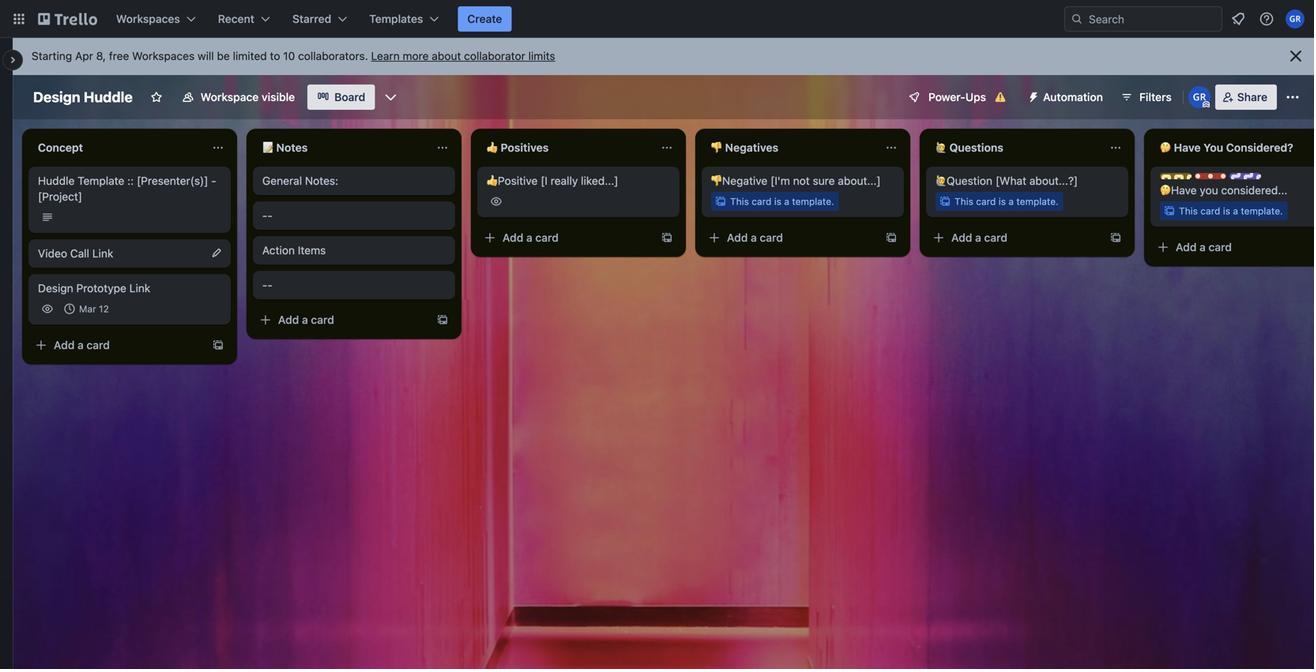 Task type: describe. For each thing, give the bounding box(es) containing it.
add down mar 12 option
[[54, 339, 75, 352]]

🤔 Have You Considered? text field
[[1151, 135, 1314, 160]]

🤔
[[1160, 141, 1171, 154]]

add a card button for notes:
[[253, 307, 427, 333]]

👍positive [i really liked...] link
[[487, 173, 670, 189]]

learn
[[371, 49, 400, 62]]

automation button
[[1021, 85, 1113, 110]]

👍 Positives text field
[[477, 135, 654, 160]]

templates button
[[360, 6, 448, 32]]

this member is an admin of this board. image
[[1203, 101, 1210, 108]]

recent button
[[209, 6, 280, 32]]

huddle template :: [presenter(s)] - [project]
[[38, 174, 216, 203]]

1 vertical spatial greg robinson (gregrobinson96) image
[[1188, 86, 1210, 108]]

more
[[403, 49, 429, 62]]

👎negative [i'm not sure about...] link
[[711, 173, 895, 189]]

items
[[298, 244, 326, 257]]

positives
[[501, 141, 549, 154]]

2 horizontal spatial this
[[1179, 205, 1198, 217]]

design for design huddle
[[33, 89, 80, 105]]

board link
[[308, 85, 375, 110]]

- inside huddle template :: [presenter(s)] - [project]
[[211, 174, 216, 187]]

template
[[78, 174, 124, 187]]

mar
[[79, 303, 96, 315]]

👍
[[487, 141, 498, 154]]

star or unstar board image
[[150, 91, 163, 104]]

really
[[551, 174, 578, 187]]

🙋 questions
[[936, 141, 1004, 154]]

📝 notes
[[262, 141, 308, 154]]

show menu image
[[1285, 89, 1301, 105]]

👎negative [i'm not sure about...]
[[711, 174, 881, 187]]

👎negative
[[711, 174, 768, 187]]

add a card down mar 12 option
[[54, 339, 110, 352]]

action
[[262, 244, 295, 257]]

workspace visible button
[[172, 85, 304, 110]]

a down 🙋question
[[975, 231, 981, 244]]

2 horizontal spatial template.
[[1241, 205, 1283, 217]]

free
[[109, 49, 129, 62]]

12
[[99, 303, 109, 315]]

📝 Notes text field
[[253, 135, 430, 160]]

a down the 🤔have you considered... link
[[1233, 205, 1238, 217]]

about
[[432, 49, 461, 62]]

starred button
[[283, 6, 357, 32]]

template. for not
[[792, 196, 834, 207]]

📝
[[262, 141, 273, 154]]

design prototype link link
[[38, 281, 221, 296]]

workspaces button
[[107, 6, 205, 32]]

collaborators.
[[298, 49, 368, 62]]

share button
[[1215, 85, 1277, 110]]

add a card for [i'm
[[727, 231, 783, 244]]

🙋question
[[936, 174, 993, 187]]

1 -- from the top
[[262, 209, 273, 222]]

customize views image
[[383, 89, 399, 105]]

prototype
[[76, 282, 126, 295]]

0 notifications image
[[1229, 9, 1248, 28]]

add for 👎negative [i'm not sure about...]
[[727, 231, 748, 244]]

10
[[283, 49, 295, 62]]

color: yellow, title: none image
[[1160, 173, 1192, 179]]

concept
[[38, 141, 83, 154]]

2 -- link from the top
[[262, 277, 446, 293]]

starred
[[292, 12, 331, 25]]

design prototype link
[[38, 282, 150, 295]]

link for video call link
[[92, 247, 113, 260]]

power-ups
[[928, 90, 986, 104]]

recent
[[218, 12, 254, 25]]

👎
[[711, 141, 722, 154]]

🤔have you considered... link
[[1160, 183, 1314, 198]]

apr
[[75, 49, 93, 62]]

learn more about collaborator limits link
[[371, 49, 555, 62]]

this card is a template. for [what
[[955, 196, 1059, 207]]

add a card down "you"
[[1176, 241, 1232, 254]]

considered?
[[1226, 141, 1293, 154]]

power-ups button
[[897, 85, 1018, 110]]

call
[[70, 247, 89, 260]]

a down mar 12 option
[[77, 339, 84, 352]]

👍positive
[[487, 174, 538, 187]]

create
[[467, 12, 502, 25]]

design huddle
[[33, 89, 133, 105]]

sm image
[[1021, 85, 1043, 107]]

be
[[217, 49, 230, 62]]

1 -- link from the top
[[262, 208, 446, 224]]

automation
[[1043, 90, 1103, 104]]

questions
[[950, 141, 1004, 154]]

huddle inside board name text field
[[84, 89, 133, 105]]

create button
[[458, 6, 512, 32]]

starting
[[32, 49, 72, 62]]

add for 🙋question [what about...?]
[[951, 231, 972, 244]]

notes
[[276, 141, 308, 154]]

[project]
[[38, 190, 82, 203]]

will
[[198, 49, 214, 62]]

limits
[[528, 49, 555, 62]]

greg robinson (gregrobinson96) image inside primary element
[[1286, 9, 1305, 28]]

is for [i'm
[[774, 196, 782, 207]]

[what
[[996, 174, 1027, 187]]

edit card image
[[210, 247, 223, 259]]

add a card button for [i'm
[[702, 225, 876, 251]]

1 vertical spatial workspaces
[[132, 49, 195, 62]]

to
[[270, 49, 280, 62]]

notes:
[[305, 174, 338, 187]]

board
[[334, 90, 365, 104]]

power-
[[928, 90, 966, 104]]



Task type: vqa. For each thing, say whether or not it's contained in the screenshot.
ADD A CARD Button
yes



Task type: locate. For each thing, give the bounding box(es) containing it.
🤔have
[[1160, 184, 1197, 197]]

::
[[127, 174, 134, 187]]

0 horizontal spatial is
[[774, 196, 782, 207]]

this card is a template. down [i'm
[[730, 196, 834, 207]]

1 horizontal spatial create from template… image
[[661, 232, 673, 244]]

2 horizontal spatial create from template… image
[[1109, 232, 1122, 244]]

-- link
[[262, 208, 446, 224], [262, 277, 446, 293]]

is for [what
[[999, 196, 1006, 207]]

design inside board name text field
[[33, 89, 80, 105]]

huddle down 8, at the left of the page
[[84, 89, 133, 105]]

create from template… image for 🙋question [what about...?]
[[1109, 232, 1122, 244]]

0 horizontal spatial this
[[730, 196, 749, 207]]

add a card down 🙋question
[[951, 231, 1007, 244]]

a down 👎negative in the top of the page
[[751, 231, 757, 244]]

design for design prototype link
[[38, 282, 73, 295]]

0 horizontal spatial template.
[[792, 196, 834, 207]]

a down 👍positive
[[526, 231, 532, 244]]

workspace visible
[[201, 90, 295, 104]]

huddle
[[84, 89, 133, 105], [38, 174, 75, 187]]

negatives
[[725, 141, 778, 154]]

0 vertical spatial -- link
[[262, 208, 446, 224]]

about...]
[[838, 174, 881, 187]]

sure
[[813, 174, 835, 187]]

0 vertical spatial --
[[262, 209, 273, 222]]

1 vertical spatial link
[[129, 282, 150, 295]]

-- up action
[[262, 209, 273, 222]]

👍 positives
[[487, 141, 549, 154]]

add a card for [what
[[951, 231, 1007, 244]]

0 horizontal spatial greg robinson (gregrobinson96) image
[[1188, 86, 1210, 108]]

this card is a template.
[[730, 196, 834, 207], [955, 196, 1059, 207], [1179, 205, 1283, 217]]

add a card button
[[477, 225, 651, 251], [702, 225, 876, 251], [926, 225, 1100, 251], [1151, 235, 1314, 260], [253, 307, 427, 333], [28, 333, 202, 358]]

huddle up [project]
[[38, 174, 75, 187]]

create from template… image
[[661, 232, 673, 244], [1109, 232, 1122, 244], [212, 339, 224, 352]]

workspaces
[[116, 12, 180, 25], [132, 49, 195, 62]]

[presenter(s)]
[[137, 174, 208, 187]]

0 vertical spatial greg robinson (gregrobinson96) image
[[1286, 9, 1305, 28]]

link right call
[[92, 247, 113, 260]]

a down [i'm
[[784, 196, 789, 207]]

template. for about...?]
[[1017, 196, 1059, 207]]

1 horizontal spatial create from template… image
[[885, 232, 898, 244]]

0 vertical spatial link
[[92, 247, 113, 260]]

greg robinson (gregrobinson96) image right filters
[[1188, 86, 1210, 108]]

back to home image
[[38, 6, 97, 32]]

🤔 have you considered?
[[1160, 141, 1293, 154]]

link inside 'link'
[[92, 247, 113, 260]]

0 horizontal spatial huddle
[[38, 174, 75, 187]]

add a card for [i
[[503, 231, 559, 244]]

add down 👍positive
[[503, 231, 523, 244]]

create from template… image for 👍positive [i really liked...]
[[661, 232, 673, 244]]

[i
[[541, 174, 548, 187]]

1 vertical spatial design
[[38, 282, 73, 295]]

video
[[38, 247, 67, 260]]

add a card button down the action items link
[[253, 307, 427, 333]]

video call link
[[38, 247, 113, 260]]

🙋question [what about...?] link
[[936, 173, 1119, 189]]

add a card button for [i
[[477, 225, 651, 251]]

add down action items
[[278, 313, 299, 326]]

considered...
[[1221, 184, 1288, 197]]

[i'm
[[771, 174, 790, 187]]

is down 🙋question [what about...?]
[[999, 196, 1006, 207]]

design down starting
[[33, 89, 80, 105]]

create from template… image for 👎negative [i'm not sure about...]
[[885, 232, 898, 244]]

filters button
[[1116, 85, 1176, 110]]

1 vertical spatial --
[[262, 279, 273, 292]]

add a card for notes:
[[278, 313, 334, 326]]

general notes: link
[[262, 173, 446, 189]]

-- down action
[[262, 279, 273, 292]]

card
[[752, 196, 772, 207], [976, 196, 996, 207], [1201, 205, 1220, 217], [535, 231, 559, 244], [760, 231, 783, 244], [984, 231, 1007, 244], [1209, 241, 1232, 254], [311, 313, 334, 326], [87, 339, 110, 352]]

👎 Negatives text field
[[702, 135, 879, 160]]

link for design prototype link
[[129, 282, 150, 295]]

workspaces up free
[[116, 12, 180, 25]]

ups
[[965, 90, 986, 104]]

0 horizontal spatial create from template… image
[[436, 314, 449, 326]]

1 vertical spatial -- link
[[262, 277, 446, 293]]

--
[[262, 209, 273, 222], [262, 279, 273, 292]]

have
[[1174, 141, 1201, 154]]

1 horizontal spatial template.
[[1017, 196, 1059, 207]]

🙋 Questions text field
[[926, 135, 1103, 160]]

liked...]
[[581, 174, 618, 187]]

starting apr 8, free workspaces will be limited to 10 collaborators. learn more about collaborator limits
[[32, 49, 555, 62]]

-- link up the action items link
[[262, 208, 446, 224]]

Mar 12 checkbox
[[60, 299, 114, 318]]

action items
[[262, 244, 326, 257]]

this down 🤔have
[[1179, 205, 1198, 217]]

this card is a template. down 🙋question [what about...?]
[[955, 196, 1059, 207]]

you
[[1204, 141, 1223, 154]]

a
[[784, 196, 789, 207], [1009, 196, 1014, 207], [1233, 205, 1238, 217], [526, 231, 532, 244], [751, 231, 757, 244], [975, 231, 981, 244], [1200, 241, 1206, 254], [302, 313, 308, 326], [77, 339, 84, 352]]

1 horizontal spatial this
[[955, 196, 974, 207]]

this for 🙋question
[[955, 196, 974, 207]]

0 vertical spatial design
[[33, 89, 80, 105]]

Board name text field
[[25, 85, 141, 110]]

template. down 👎negative [i'm not sure about...] link
[[792, 196, 834, 207]]

not
[[793, 174, 810, 187]]

add down 👎negative in the top of the page
[[727, 231, 748, 244]]

add a card button down 12
[[28, 333, 202, 358]]

0 vertical spatial create from template… image
[[885, 232, 898, 244]]

general notes:
[[262, 174, 338, 187]]

0 vertical spatial huddle
[[84, 89, 133, 105]]

huddle template :: [presenter(s)] - [project] link
[[38, 173, 221, 205]]

this down 👎negative in the top of the page
[[730, 196, 749, 207]]

action items link
[[262, 243, 446, 258]]

0 horizontal spatial this card is a template.
[[730, 196, 834, 207]]

Search field
[[1083, 7, 1222, 31]]

add a card button down 👎negative [i'm not sure about...]
[[702, 225, 876, 251]]

is down the 🤔have you considered...
[[1223, 205, 1230, 217]]

template. down considered...
[[1241, 205, 1283, 217]]

-
[[211, 174, 216, 187], [262, 209, 267, 222], [267, 209, 273, 222], [262, 279, 267, 292], [267, 279, 273, 292]]

add a card button down 'really'
[[477, 225, 651, 251]]

1 horizontal spatial huddle
[[84, 89, 133, 105]]

search image
[[1071, 13, 1083, 25]]

create from template… image
[[885, 232, 898, 244], [436, 314, 449, 326]]

color: red, title: none image
[[1195, 173, 1226, 179]]

2 horizontal spatial this card is a template.
[[1179, 205, 1283, 217]]

is
[[774, 196, 782, 207], [999, 196, 1006, 207], [1223, 205, 1230, 217]]

general
[[262, 174, 302, 187]]

design down video
[[38, 282, 73, 295]]

open information menu image
[[1259, 11, 1275, 27]]

video call link link
[[38, 246, 221, 262]]

greg robinson (gregrobinson96) image right open information menu icon
[[1286, 9, 1305, 28]]

this for 👎negative
[[730, 196, 749, 207]]

greg robinson (gregrobinson96) image
[[1286, 9, 1305, 28], [1188, 86, 1210, 108]]

0 horizontal spatial link
[[92, 247, 113, 260]]

2 -- from the top
[[262, 279, 273, 292]]

0 vertical spatial workspaces
[[116, 12, 180, 25]]

collaborator
[[464, 49, 525, 62]]

🙋
[[936, 141, 947, 154]]

this card is a template. for [i'm
[[730, 196, 834, 207]]

you
[[1200, 184, 1218, 197]]

add a card down items
[[278, 313, 334, 326]]

🙋question [what about...?]
[[936, 174, 1078, 187]]

visible
[[262, 90, 295, 104]]

a down "you"
[[1200, 241, 1206, 254]]

1 horizontal spatial link
[[129, 282, 150, 295]]

templates
[[369, 12, 423, 25]]

color: purple, title: none image
[[1230, 173, 1261, 179]]

create from template… image for general notes:
[[436, 314, 449, 326]]

workspaces down "workspaces" dropdown button in the top left of the page
[[132, 49, 195, 62]]

add a card button down [what
[[926, 225, 1100, 251]]

add a card button for [what
[[926, 225, 1100, 251]]

🤔have you considered...
[[1160, 184, 1288, 197]]

👍positive [i really liked...]
[[487, 174, 618, 187]]

1 vertical spatial huddle
[[38, 174, 75, 187]]

add down 🙋question
[[951, 231, 972, 244]]

this down 🙋question
[[955, 196, 974, 207]]

👎 negatives
[[711, 141, 778, 154]]

add a card down 👎negative in the top of the page
[[727, 231, 783, 244]]

primary element
[[0, 0, 1314, 38]]

link down video call link 'link'
[[129, 282, 150, 295]]

template. down 🙋question [what about...?] link
[[1017, 196, 1059, 207]]

add a card down [i on the top
[[503, 231, 559, 244]]

add a card
[[503, 231, 559, 244], [727, 231, 783, 244], [951, 231, 1007, 244], [1176, 241, 1232, 254], [278, 313, 334, 326], [54, 339, 110, 352]]

add for 👍positive [i really liked...]
[[503, 231, 523, 244]]

workspaces inside dropdown button
[[116, 12, 180, 25]]

1 horizontal spatial greg robinson (gregrobinson96) image
[[1286, 9, 1305, 28]]

add a card button down the 🤔have you considered... link
[[1151, 235, 1314, 260]]

a down items
[[302, 313, 308, 326]]

huddle inside huddle template :: [presenter(s)] - [project]
[[38, 174, 75, 187]]

is down [i'm
[[774, 196, 782, 207]]

limited
[[233, 49, 267, 62]]

1 horizontal spatial this card is a template.
[[955, 196, 1059, 207]]

1 vertical spatial create from template… image
[[436, 314, 449, 326]]

1 horizontal spatial is
[[999, 196, 1006, 207]]

share
[[1237, 90, 1268, 104]]

add down 🤔have
[[1176, 241, 1197, 254]]

-- link down the action items link
[[262, 277, 446, 293]]

add for general notes:
[[278, 313, 299, 326]]

a down [what
[[1009, 196, 1014, 207]]

Concept text field
[[28, 135, 205, 160]]

workspace
[[201, 90, 259, 104]]

2 horizontal spatial is
[[1223, 205, 1230, 217]]

link
[[92, 247, 113, 260], [129, 282, 150, 295]]

this card is a template. down the 🤔have you considered... link
[[1179, 205, 1283, 217]]

design
[[33, 89, 80, 105], [38, 282, 73, 295]]

0 horizontal spatial create from template… image
[[212, 339, 224, 352]]

about...?]
[[1029, 174, 1078, 187]]

this
[[730, 196, 749, 207], [955, 196, 974, 207], [1179, 205, 1198, 217]]



